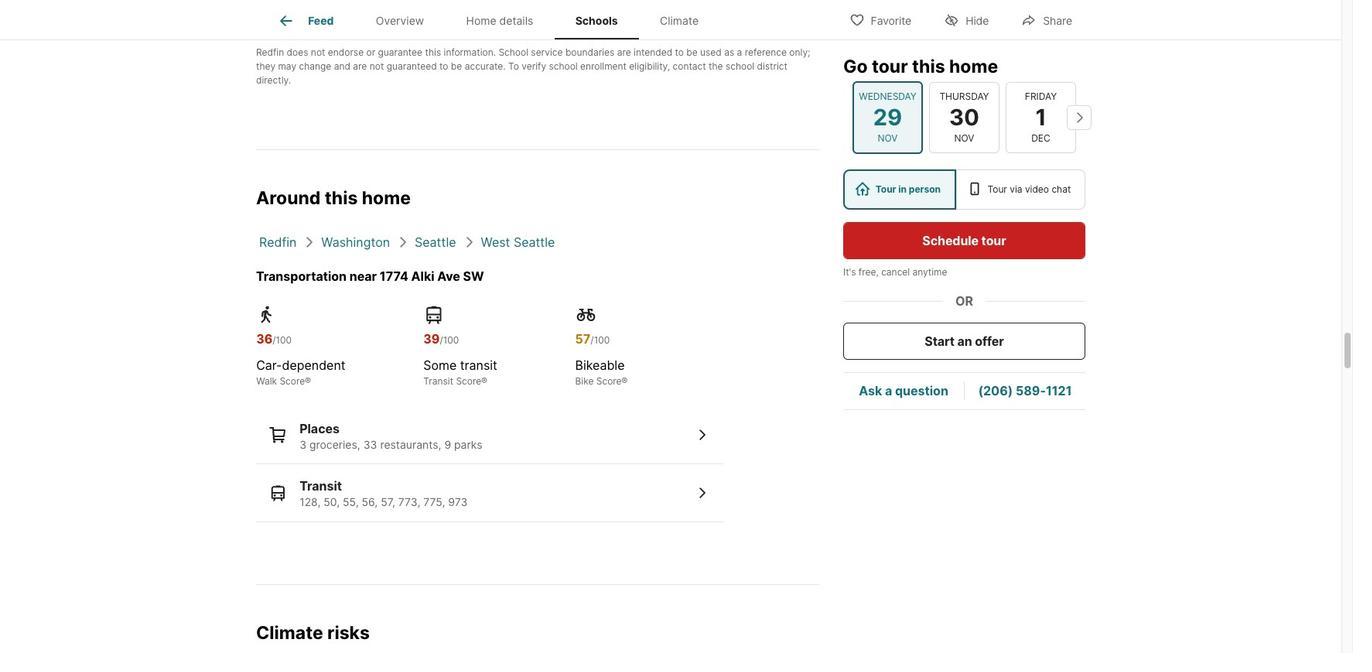 Task type: vqa. For each thing, say whether or not it's contained in the screenshot.
Tour in person at the right of page
yes



Task type: locate. For each thing, give the bounding box(es) containing it.
themselves.
[[467, 23, 520, 35]]

1 tour from the left
[[876, 183, 896, 195]]

not up 'change'
[[311, 46, 325, 58]]

nov for 30
[[955, 132, 975, 144]]

redfin
[[549, 0, 577, 7], [256, 46, 284, 58], [259, 234, 297, 250]]

0 horizontal spatial ®
[[305, 375, 311, 387]]

tour in person
[[876, 183, 941, 195]]

tour inside option
[[876, 183, 896, 195]]

® inside bikeable bike score ®
[[622, 375, 628, 387]]

or right endorse
[[366, 46, 375, 58]]

by
[[298, 23, 309, 35]]

0 horizontal spatial not
[[311, 46, 325, 58]]

not inside school service boundaries are intended to be used as a reference only; they may change and are not
[[370, 60, 384, 72]]

0 horizontal spatial nov
[[878, 132, 898, 144]]

tour inside button
[[982, 233, 1006, 248]]

or down 'use'
[[737, 9, 746, 21]]

nov inside thursday 30 nov
[[955, 132, 975, 144]]

visiting
[[380, 23, 411, 35]]

1 vertical spatial are
[[353, 60, 367, 72]]

west seattle link
[[481, 234, 555, 250]]

score inside some transit transit score ®
[[456, 375, 481, 387]]

schools
[[701, 9, 735, 21], [431, 23, 464, 35]]

0 horizontal spatial tour
[[876, 183, 896, 195]]

0 vertical spatial as
[[360, 9, 370, 21]]

only;
[[790, 46, 811, 58]]

schools tab
[[554, 2, 639, 39]]

1 horizontal spatial /100
[[440, 334, 459, 346]]

schools down conduct at the left top of the page
[[431, 23, 464, 35]]

/100 inside 57 /100
[[591, 334, 610, 346]]

tour inside tour via video chat option
[[988, 183, 1007, 195]]

as right used
[[724, 46, 735, 58]]

nov down 30
[[955, 132, 975, 144]]

ask a question
[[859, 383, 949, 399]]

climate tab
[[639, 2, 720, 39]]

transit up "128,"
[[300, 478, 342, 494]]

1 nov from the left
[[878, 132, 898, 144]]

2 score from the left
[[456, 375, 481, 387]]

home up washington
[[362, 187, 411, 209]]

1 vertical spatial as
[[724, 46, 735, 58]]

0 vertical spatial climate
[[660, 14, 699, 27]]

determine
[[596, 9, 641, 21]]

redfin up they
[[256, 46, 284, 58]]

36 /100
[[256, 331, 292, 346]]

0 horizontal spatial seattle
[[415, 234, 456, 250]]

0 horizontal spatial tour
[[872, 56, 908, 77]]

the down used
[[709, 60, 723, 72]]

transportation
[[256, 268, 347, 284]]

1 horizontal spatial tour
[[982, 233, 1006, 248]]

30
[[949, 103, 980, 131]]

transit down "some"
[[423, 375, 453, 387]]

1 horizontal spatial the
[[709, 60, 723, 72]]

2 horizontal spatial to
[[675, 46, 684, 58]]

as inside , a nonprofit organization. redfin recommends buyers and renters use greatschools information and ratings as a
[[360, 9, 370, 21]]

3 ® from the left
[[622, 375, 628, 387]]

contact
[[673, 60, 706, 72]]

/100 inside 39 /100
[[440, 334, 459, 346]]

climate left risks
[[256, 622, 323, 644]]

1 score from the left
[[280, 375, 305, 387]]

(206) 589-1121 link
[[978, 383, 1072, 399]]

0 vertical spatial schools
[[701, 9, 735, 21]]

schools
[[575, 14, 618, 27]]

share button
[[1008, 3, 1086, 35]]

friday
[[1025, 90, 1057, 102]]

1 horizontal spatial nov
[[955, 132, 975, 144]]

as
[[360, 9, 370, 21], [724, 46, 735, 58]]

home up thursday
[[949, 56, 998, 77]]

2 nov from the left
[[955, 132, 975, 144]]

places
[[300, 421, 340, 436]]

1 horizontal spatial are
[[617, 46, 631, 58]]

details
[[500, 14, 533, 27]]

/100 up the car-
[[273, 334, 292, 346]]

score for dependent
[[280, 375, 305, 387]]

seattle up alki
[[415, 234, 456, 250]]

thursday 30 nov
[[940, 90, 989, 144]]

1 horizontal spatial seattle
[[514, 234, 555, 250]]

school down reference
[[726, 60, 755, 72]]

0 horizontal spatial score
[[280, 375, 305, 387]]

school down "service"
[[549, 60, 578, 72]]

score
[[280, 375, 305, 387], [456, 375, 481, 387], [596, 375, 622, 387]]

0 horizontal spatial this
[[325, 187, 358, 209]]

investigation
[[526, 9, 582, 21]]

1 horizontal spatial schools
[[701, 9, 735, 21]]

to down the recommends on the left
[[585, 9, 593, 21]]

boundaries
[[566, 46, 615, 58]]

/100 up the bikeable
[[591, 334, 610, 346]]

schools down renters
[[701, 9, 735, 21]]

free,
[[859, 266, 879, 278]]

0 horizontal spatial schools
[[431, 23, 464, 35]]

2 ® from the left
[[481, 375, 488, 387]]

list box
[[843, 169, 1086, 210]]

this up washington
[[325, 187, 358, 209]]

tour up wednesday at the top of page
[[872, 56, 908, 77]]

2 vertical spatial redfin
[[259, 234, 297, 250]]

0 horizontal spatial as
[[360, 9, 370, 21]]

1 vertical spatial home
[[362, 187, 411, 209]]

/100 up "some"
[[440, 334, 459, 346]]

home
[[949, 56, 998, 77], [362, 187, 411, 209]]

and down endorse
[[334, 60, 351, 72]]

0 vertical spatial or
[[737, 9, 746, 21]]

their down 'buyers' at the left top of the page
[[643, 9, 663, 21]]

0 horizontal spatial be
[[451, 60, 462, 72]]

0 horizontal spatial transit
[[300, 478, 342, 494]]

0 horizontal spatial home
[[362, 187, 411, 209]]

, a nonprofit organization. redfin recommends buyers and renters use greatschools information and ratings as a
[[256, 0, 802, 21]]

some
[[423, 357, 457, 373]]

a
[[439, 0, 445, 7], [373, 9, 378, 21], [737, 46, 742, 58], [885, 383, 892, 399]]

step,
[[401, 9, 423, 21]]

0 vertical spatial be
[[687, 46, 698, 58]]

score inside car-dependent walk score ®
[[280, 375, 305, 387]]

are
[[617, 46, 631, 58], [353, 60, 367, 72]]

tour left via
[[988, 183, 1007, 195]]

® down transit
[[481, 375, 488, 387]]

nov for 29
[[878, 132, 898, 144]]

0 horizontal spatial /100
[[273, 334, 292, 346]]

redfin up investigation
[[549, 0, 577, 7]]

transit inside some transit transit score ®
[[423, 375, 453, 387]]

information.
[[444, 46, 496, 58]]

1 vertical spatial redfin
[[256, 46, 284, 58]]

tour for schedule
[[982, 233, 1006, 248]]

and
[[672, 0, 688, 7], [308, 9, 325, 21], [425, 9, 442, 21], [361, 23, 377, 35], [334, 60, 351, 72]]

1 vertical spatial tour
[[982, 233, 1006, 248]]

128,
[[300, 495, 321, 509]]

redfin up transportation
[[259, 234, 297, 250]]

0 horizontal spatial their
[[483, 9, 503, 21]]

/100
[[273, 334, 292, 346], [440, 334, 459, 346], [591, 334, 610, 346]]

they
[[256, 60, 276, 72]]

recommends
[[580, 0, 637, 7]]

1 horizontal spatial as
[[724, 46, 735, 58]]

® inside car-dependent walk score ®
[[305, 375, 311, 387]]

1 /100 from the left
[[273, 334, 292, 346]]

nov inside wednesday 29 nov
[[878, 132, 898, 144]]

0 vertical spatial transit
[[423, 375, 453, 387]]

and up desired
[[672, 0, 688, 7]]

1 horizontal spatial their
[[643, 9, 663, 21]]

1 horizontal spatial tour
[[988, 183, 1007, 195]]

1 vertical spatial to
[[675, 46, 684, 58]]

are down endorse
[[353, 60, 367, 72]]

3
[[300, 438, 306, 451]]

an
[[958, 334, 972, 349]]

schedule tour button
[[843, 222, 1086, 259]]

be
[[687, 46, 698, 58], [451, 60, 462, 72]]

0 vertical spatial redfin
[[549, 0, 577, 7]]

2 vertical spatial to
[[440, 60, 448, 72]]

®
[[305, 375, 311, 387], [481, 375, 488, 387], [622, 375, 628, 387]]

to inside first step, and conduct their own investigation to determine their desired schools or school districts, including by contacting and visiting the schools themselves.
[[585, 9, 593, 21]]

not
[[311, 46, 325, 58], [370, 60, 384, 72]]

0 horizontal spatial climate
[[256, 622, 323, 644]]

® inside some transit transit score ®
[[481, 375, 488, 387]]

be up the contact
[[687, 46, 698, 58]]

tour for go
[[872, 56, 908, 77]]

55,
[[343, 495, 359, 509]]

to inside "guaranteed to be accurate. to verify school enrollment eligibility, contact the school district directly."
[[440, 60, 448, 72]]

wednesday 29 nov
[[859, 90, 917, 144]]

seattle right west
[[514, 234, 555, 250]]

enrollment
[[580, 60, 627, 72]]

score down transit
[[456, 375, 481, 387]]

hide button
[[931, 3, 1002, 35]]

be inside "guaranteed to be accurate. to verify school enrollment eligibility, contact the school district directly."
[[451, 60, 462, 72]]

1 horizontal spatial ®
[[481, 375, 488, 387]]

to down "information."
[[440, 60, 448, 72]]

home
[[466, 14, 496, 27]]

feed
[[308, 14, 334, 27]]

57 /100
[[575, 331, 610, 346]]

1 horizontal spatial climate
[[660, 14, 699, 27]]

0 horizontal spatial or
[[366, 46, 375, 58]]

0 vertical spatial tour
[[872, 56, 908, 77]]

/100 inside 36 /100
[[273, 334, 292, 346]]

2 horizontal spatial /100
[[591, 334, 610, 346]]

district
[[757, 60, 788, 72]]

1 ® from the left
[[305, 375, 311, 387]]

climate for climate risks
[[256, 622, 323, 644]]

tab list containing feed
[[256, 0, 732, 39]]

guarantee
[[378, 46, 423, 58]]

anytime
[[913, 266, 947, 278]]

1 vertical spatial be
[[451, 60, 462, 72]]

0 vertical spatial home
[[949, 56, 998, 77]]

1 horizontal spatial home
[[949, 56, 998, 77]]

it's
[[843, 266, 856, 278]]

dec
[[1032, 132, 1051, 144]]

0 horizontal spatial the
[[414, 23, 428, 35]]

3 /100 from the left
[[591, 334, 610, 346]]

tour for tour via video chat
[[988, 183, 1007, 195]]

29
[[873, 103, 902, 131]]

in
[[899, 183, 907, 195]]

their up themselves.
[[483, 9, 503, 21]]

1 vertical spatial or
[[366, 46, 375, 58]]

tour right schedule
[[982, 233, 1006, 248]]

tour left 'in'
[[876, 183, 896, 195]]

this up guaranteed
[[425, 46, 441, 58]]

go
[[843, 56, 868, 77]]

1 horizontal spatial or
[[737, 9, 746, 21]]

as right ratings
[[360, 9, 370, 21]]

1 horizontal spatial be
[[687, 46, 698, 58]]

tab list
[[256, 0, 732, 39]]

climate risks
[[256, 622, 370, 644]]

be down "information."
[[451, 60, 462, 72]]

3 score from the left
[[596, 375, 622, 387]]

® down the bikeable
[[622, 375, 628, 387]]

2 /100 from the left
[[440, 334, 459, 346]]

1 horizontal spatial score
[[456, 375, 481, 387]]

1 vertical spatial not
[[370, 60, 384, 72]]

None button
[[853, 81, 923, 154], [929, 82, 1000, 153], [1006, 82, 1076, 153], [853, 81, 923, 154], [929, 82, 1000, 153], [1006, 82, 1076, 153]]

seattle
[[415, 234, 456, 250], [514, 234, 555, 250]]

0 vertical spatial to
[[585, 9, 593, 21]]

this up thursday
[[912, 56, 945, 77]]

the down step,
[[414, 23, 428, 35]]

1 vertical spatial transit
[[300, 478, 342, 494]]

39 /100
[[423, 331, 459, 346]]

score right walk
[[280, 375, 305, 387]]

renters
[[691, 0, 722, 7]]

0 vertical spatial the
[[414, 23, 428, 35]]

the
[[414, 23, 428, 35], [709, 60, 723, 72]]

score down the bikeable
[[596, 375, 622, 387]]

start
[[925, 334, 955, 349]]

not down redfin does not endorse or guarantee this information.
[[370, 60, 384, 72]]

and up by on the top left of the page
[[308, 9, 325, 21]]

endorse
[[328, 46, 364, 58]]

2 tour from the left
[[988, 183, 1007, 195]]

intended
[[634, 46, 673, 58]]

it's free, cancel anytime
[[843, 266, 947, 278]]

question
[[895, 383, 949, 399]]

1 horizontal spatial transit
[[423, 375, 453, 387]]

the inside first step, and conduct their own investigation to determine their desired schools or school districts, including by contacting and visiting the schools themselves.
[[414, 23, 428, 35]]

desired
[[666, 9, 699, 21]]

2 horizontal spatial ®
[[622, 375, 628, 387]]

bikeable
[[575, 357, 625, 373]]

1 vertical spatial the
[[709, 60, 723, 72]]

climate inside tab
[[660, 14, 699, 27]]

® down dependent
[[305, 375, 311, 387]]

to up the contact
[[675, 46, 684, 58]]

next image
[[1067, 105, 1092, 130]]

1 horizontal spatial to
[[585, 9, 593, 21]]

0 horizontal spatial to
[[440, 60, 448, 72]]

school down greatschools
[[749, 9, 778, 21]]

1774
[[380, 268, 409, 284]]

2 horizontal spatial score
[[596, 375, 622, 387]]

nov down 29 on the top right
[[878, 132, 898, 144]]

1 vertical spatial climate
[[256, 622, 323, 644]]

a left reference
[[737, 46, 742, 58]]

climate down 'buyers' at the left top of the page
[[660, 14, 699, 27]]

1 horizontal spatial not
[[370, 60, 384, 72]]

2 seattle from the left
[[514, 234, 555, 250]]

the inside "guaranteed to be accurate. to verify school enrollment eligibility, contact the school district directly."
[[709, 60, 723, 72]]

and down ,
[[425, 9, 442, 21]]

0 vertical spatial are
[[617, 46, 631, 58]]

are up enrollment on the top left of page
[[617, 46, 631, 58]]



Task type: describe. For each thing, give the bounding box(es) containing it.
and inside school service boundaries are intended to be used as a reference only; they may change and are not
[[334, 60, 351, 72]]

west seattle
[[481, 234, 555, 250]]

thursday
[[940, 90, 989, 102]]

1 their from the left
[[483, 9, 503, 21]]

a inside school service boundaries are intended to be used as a reference only; they may change and are not
[[737, 46, 742, 58]]

to inside school service boundaries are intended to be used as a reference only; they may change and are not
[[675, 46, 684, 58]]

own
[[505, 9, 524, 21]]

redfin link
[[259, 234, 297, 250]]

around
[[256, 187, 321, 209]]

a right ask in the right bottom of the page
[[885, 383, 892, 399]]

eligibility,
[[629, 60, 670, 72]]

dependent
[[282, 357, 346, 373]]

or inside first step, and conduct their own investigation to determine their desired schools or school districts, including by contacting and visiting the schools themselves.
[[737, 9, 746, 21]]

first step, and conduct their own investigation to determine their desired schools or school districts, including by contacting and visiting the schools themselves.
[[256, 9, 818, 35]]

tour in person option
[[843, 169, 956, 210]]

list box containing tour in person
[[843, 169, 1086, 210]]

and up redfin does not endorse or guarantee this information.
[[361, 23, 377, 35]]

57,
[[381, 495, 395, 509]]

some transit transit score ®
[[423, 357, 497, 387]]

tour for tour in person
[[876, 183, 896, 195]]

redfin for redfin
[[259, 234, 297, 250]]

use
[[725, 0, 740, 7]]

overview tab
[[355, 2, 445, 39]]

ask a question link
[[859, 383, 949, 399]]

home details tab
[[445, 2, 554, 39]]

tour via video chat option
[[956, 169, 1086, 210]]

ratings
[[327, 9, 358, 21]]

alki
[[411, 268, 435, 284]]

buyers
[[639, 0, 669, 7]]

near
[[350, 268, 377, 284]]

1
[[1036, 103, 1047, 131]]

walk
[[256, 375, 277, 387]]

as inside school service boundaries are intended to be used as a reference only; they may change and are not
[[724, 46, 735, 58]]

washington
[[321, 234, 390, 250]]

0 vertical spatial not
[[311, 46, 325, 58]]

verify
[[522, 60, 546, 72]]

/100 for 39
[[440, 334, 459, 346]]

transit inside the transit 128, 50, 55, 56, 57, 773, 775, 973
[[300, 478, 342, 494]]

overview
[[376, 14, 424, 27]]

1 horizontal spatial this
[[425, 46, 441, 58]]

offer
[[975, 334, 1004, 349]]

directly.
[[256, 74, 291, 86]]

a left first
[[373, 9, 378, 21]]

feed link
[[277, 12, 334, 30]]

used
[[700, 46, 722, 58]]

contacting
[[312, 23, 358, 35]]

cancel
[[881, 266, 910, 278]]

go tour this home
[[843, 56, 998, 77]]

person
[[909, 183, 941, 195]]

hide
[[966, 14, 989, 27]]

car-dependent walk score ®
[[256, 357, 346, 387]]

1 vertical spatial schools
[[431, 23, 464, 35]]

start an offer button
[[843, 323, 1086, 360]]

/100 for 36
[[273, 334, 292, 346]]

west
[[481, 234, 510, 250]]

be inside school service boundaries are intended to be used as a reference only; they may change and are not
[[687, 46, 698, 58]]

parks
[[454, 438, 483, 451]]

1 seattle from the left
[[415, 234, 456, 250]]

redfin does not endorse or guarantee this information.
[[256, 46, 496, 58]]

washington link
[[321, 234, 390, 250]]

guaranteed to be accurate. to verify school enrollment eligibility, contact the school district directly.
[[256, 60, 788, 86]]

transit
[[460, 357, 497, 373]]

33
[[363, 438, 377, 451]]

car-
[[256, 357, 282, 373]]

districts,
[[780, 9, 818, 21]]

® for transit
[[481, 375, 488, 387]]

2 horizontal spatial this
[[912, 56, 945, 77]]

/100 for 57
[[591, 334, 610, 346]]

bikeable bike score ®
[[575, 357, 628, 387]]

wednesday
[[859, 90, 917, 102]]

36
[[256, 331, 273, 346]]

greatschools
[[743, 0, 802, 7]]

score for transit
[[456, 375, 481, 387]]

may
[[278, 60, 296, 72]]

nonprofit
[[447, 0, 487, 7]]

groceries,
[[310, 438, 360, 451]]

bike
[[575, 375, 594, 387]]

® for dependent
[[305, 375, 311, 387]]

775,
[[423, 495, 445, 509]]

a right ,
[[439, 0, 445, 7]]

score inside bikeable bike score ®
[[596, 375, 622, 387]]

39
[[423, 331, 440, 346]]

school
[[499, 46, 529, 58]]

favorite
[[871, 14, 912, 27]]

redfin for redfin does not endorse or guarantee this information.
[[256, 46, 284, 58]]

2 their from the left
[[643, 9, 663, 21]]

friday 1 dec
[[1025, 90, 1057, 144]]

chat
[[1052, 183, 1071, 195]]

redfin inside , a nonprofit organization. redfin recommends buyers and renters use greatschools information and ratings as a
[[549, 0, 577, 7]]

share
[[1043, 14, 1073, 27]]

589-
[[1016, 383, 1046, 399]]

1121
[[1046, 383, 1072, 399]]

climate for climate
[[660, 14, 699, 27]]

home details
[[466, 14, 533, 27]]

accurate.
[[465, 60, 506, 72]]

places 3 groceries, 33 restaurants, 9 parks
[[300, 421, 483, 451]]

(206) 589-1121
[[978, 383, 1072, 399]]

organization.
[[490, 0, 546, 7]]

conduct
[[444, 9, 480, 21]]

0 horizontal spatial are
[[353, 60, 367, 72]]

tour via video chat
[[988, 183, 1071, 195]]

ask
[[859, 383, 882, 399]]

favorite button
[[836, 3, 925, 35]]

to
[[508, 60, 519, 72]]

start an offer
[[925, 334, 1004, 349]]

information
[[256, 9, 306, 21]]

school inside first step, and conduct their own investigation to determine their desired schools or school districts, including by contacting and visiting the schools themselves.
[[749, 9, 778, 21]]

transportation near 1774 alki ave sw
[[256, 268, 484, 284]]



